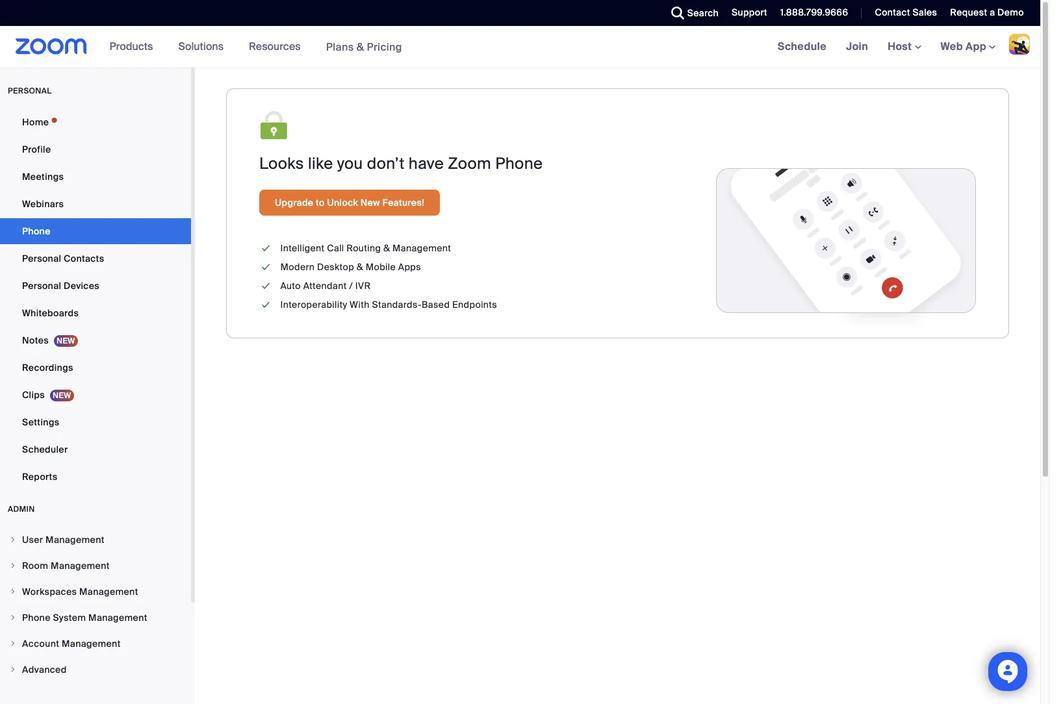 Task type: vqa. For each thing, say whether or not it's contained in the screenshot.
MENU on the left of the page
no



Task type: describe. For each thing, give the bounding box(es) containing it.
room management
[[22, 560, 110, 572]]

intelligent
[[280, 242, 325, 254]]

workspaces
[[22, 586, 77, 598]]

webinars link
[[0, 191, 191, 217]]

advanced
[[22, 664, 67, 676]]

host
[[888, 40, 915, 53]]

clips
[[22, 389, 45, 401]]

plans
[[326, 40, 354, 54]]

auto attendant / ivr
[[280, 280, 371, 292]]

standards-
[[372, 299, 422, 311]]

notes
[[22, 335, 49, 346]]

personal
[[8, 86, 52, 96]]

desktop
[[317, 261, 354, 273]]

profile link
[[0, 136, 191, 162]]

features!
[[383, 197, 424, 209]]

web
[[941, 40, 963, 53]]

host button
[[888, 40, 921, 53]]

checked image for auto
[[259, 279, 273, 293]]

phone for phone system management
[[22, 612, 51, 624]]

routing
[[347, 242, 381, 254]]

management for room management
[[51, 560, 110, 572]]

personal menu menu
[[0, 109, 191, 491]]

contacts
[[64, 253, 104, 265]]

account management
[[22, 638, 121, 650]]

right image for phone system management
[[9, 614, 17, 622]]

profile
[[22, 144, 51, 155]]

room management menu item
[[0, 554, 191, 578]]

reports
[[22, 471, 57, 483]]

modern
[[280, 261, 315, 273]]

with
[[350, 299, 370, 311]]

web app button
[[941, 40, 996, 53]]

unlock
[[327, 197, 358, 209]]

recordings link
[[0, 355, 191, 381]]

right image for user management
[[9, 536, 17, 544]]

search
[[687, 7, 719, 19]]

support
[[732, 6, 767, 18]]

advanced menu item
[[0, 658, 191, 682]]

contact sales
[[875, 6, 937, 18]]

resources button
[[249, 26, 307, 68]]

to
[[316, 197, 325, 209]]

join
[[846, 40, 868, 53]]

devices
[[64, 280, 99, 292]]

user
[[22, 534, 43, 546]]

0 vertical spatial phone
[[495, 153, 543, 174]]

auto
[[280, 280, 301, 292]]

right image for workspaces management
[[9, 588, 17, 596]]

meetings navigation
[[768, 26, 1041, 68]]

based
[[422, 299, 450, 311]]

banner containing products
[[0, 26, 1041, 68]]

request
[[950, 6, 987, 18]]

home link
[[0, 109, 191, 135]]

scheduler
[[22, 444, 68, 456]]

join link
[[836, 26, 878, 68]]

meetings link
[[0, 164, 191, 190]]

phone system management menu item
[[0, 606, 191, 630]]

demo
[[998, 6, 1024, 18]]

system
[[53, 612, 86, 624]]

& inside product information navigation
[[357, 40, 364, 54]]

/
[[349, 280, 353, 292]]

1.888.799.9666
[[780, 6, 848, 18]]

plans & pricing
[[326, 40, 402, 54]]

apps
[[398, 261, 421, 273]]

whiteboards
[[22, 307, 79, 319]]

don't
[[367, 153, 405, 174]]

product information navigation
[[100, 26, 412, 68]]

personal devices
[[22, 280, 99, 292]]

interoperability
[[280, 299, 347, 311]]

user management menu item
[[0, 528, 191, 552]]

you
[[337, 153, 363, 174]]

right image for account management
[[9, 640, 17, 648]]

sales
[[913, 6, 937, 18]]

phone system management
[[22, 612, 147, 624]]

call
[[327, 242, 344, 254]]

upgrade to unlock new features!
[[275, 197, 424, 209]]

user management
[[22, 534, 105, 546]]

web app
[[941, 40, 987, 53]]

profile picture image
[[1009, 34, 1030, 55]]

room
[[22, 560, 48, 572]]



Task type: locate. For each thing, give the bounding box(es) containing it.
solutions button
[[178, 26, 229, 68]]

clips link
[[0, 382, 191, 408]]

checked image
[[259, 242, 273, 255], [259, 261, 273, 274], [259, 279, 273, 293]]

account management menu item
[[0, 632, 191, 656]]

4 right image from the top
[[9, 614, 17, 622]]

admin
[[8, 504, 35, 515]]

interoperability with standards-based endpoints
[[280, 299, 497, 311]]

products
[[110, 40, 153, 53]]

phone inside personal menu "menu"
[[22, 226, 51, 237]]

phone inside menu item
[[22, 612, 51, 624]]

scheduler link
[[0, 437, 191, 463]]

schedule
[[778, 40, 827, 53]]

account
[[22, 638, 59, 650]]

0 vertical spatial &
[[357, 40, 364, 54]]

checked image up checked icon
[[259, 279, 273, 293]]

intelligent call routing & management
[[280, 242, 451, 254]]

right image
[[9, 640, 17, 648], [9, 666, 17, 674]]

looks like you don't have zoom phone
[[259, 153, 543, 174]]

settings link
[[0, 409, 191, 435]]

meetings
[[22, 171, 64, 183]]

zoom logo image
[[16, 38, 87, 55]]

a
[[990, 6, 995, 18]]

2 vertical spatial phone
[[22, 612, 51, 624]]

1 vertical spatial &
[[383, 242, 390, 254]]

0 vertical spatial right image
[[9, 640, 17, 648]]

right image inside the room management menu item
[[9, 562, 17, 570]]

request a demo link
[[941, 0, 1041, 26], [950, 6, 1024, 18]]

plans & pricing link
[[326, 40, 402, 54], [326, 40, 402, 54]]

personal devices link
[[0, 273, 191, 299]]

right image left advanced
[[9, 666, 17, 674]]

looks
[[259, 153, 304, 174]]

1 right image from the top
[[9, 640, 17, 648]]

2 checked image from the top
[[259, 261, 273, 274]]

admin menu menu
[[0, 528, 191, 684]]

workspaces management
[[22, 586, 138, 598]]

management for workspaces management
[[79, 586, 138, 598]]

recordings
[[22, 362, 73, 374]]

checked image for modern
[[259, 261, 273, 274]]

whiteboards link
[[0, 300, 191, 326]]

reports link
[[0, 464, 191, 490]]

phone up account
[[22, 612, 51, 624]]

right image for room management
[[9, 562, 17, 570]]

2 right image from the top
[[9, 666, 17, 674]]

management for account management
[[62, 638, 121, 650]]

right image inside workspaces management menu item
[[9, 588, 17, 596]]

right image for advanced
[[9, 666, 17, 674]]

management up phone system management menu item
[[79, 586, 138, 598]]

checked image left modern
[[259, 261, 273, 274]]

personal up whiteboards
[[22, 280, 61, 292]]

webinars
[[22, 198, 64, 210]]

right image left workspaces
[[9, 588, 17, 596]]

0 vertical spatial personal
[[22, 253, 61, 265]]

settings
[[22, 417, 59, 428]]

phone down the webinars
[[22, 226, 51, 237]]

home
[[22, 116, 49, 128]]

0 vertical spatial checked image
[[259, 242, 273, 255]]

contact
[[875, 6, 910, 18]]

management inside menu item
[[51, 560, 110, 572]]

mobile
[[366, 261, 396, 273]]

workspaces management menu item
[[0, 580, 191, 604]]

&
[[357, 40, 364, 54], [383, 242, 390, 254], [357, 261, 363, 273]]

2 personal from the top
[[22, 280, 61, 292]]

checked image
[[259, 298, 273, 312]]

2 vertical spatial &
[[357, 261, 363, 273]]

search button
[[661, 0, 722, 26]]

schedule link
[[768, 26, 836, 68]]

& up mobile
[[383, 242, 390, 254]]

checked image for intelligent
[[259, 242, 273, 255]]

right image
[[9, 536, 17, 544], [9, 562, 17, 570], [9, 588, 17, 596], [9, 614, 17, 622]]

personal up personal devices
[[22, 253, 61, 265]]

upgrade
[[275, 197, 314, 209]]

1 checked image from the top
[[259, 242, 273, 255]]

management inside menu item
[[62, 638, 121, 650]]

management up room management
[[46, 534, 105, 546]]

right image inside the user management "menu item"
[[9, 536, 17, 544]]

pricing
[[367, 40, 402, 54]]

modern desktop & mobile apps
[[280, 261, 421, 273]]

checked image left intelligent
[[259, 242, 273, 255]]

& up ivr
[[357, 261, 363, 273]]

right image left system
[[9, 614, 17, 622]]

management for user management
[[46, 534, 105, 546]]

1 vertical spatial personal
[[22, 280, 61, 292]]

1 vertical spatial phone
[[22, 226, 51, 237]]

management up workspaces management
[[51, 560, 110, 572]]

products button
[[110, 26, 159, 68]]

1 personal from the top
[[22, 253, 61, 265]]

personal
[[22, 253, 61, 265], [22, 280, 61, 292]]

management inside "menu item"
[[46, 534, 105, 546]]

management
[[393, 242, 451, 254], [46, 534, 105, 546], [51, 560, 110, 572], [79, 586, 138, 598], [88, 612, 147, 624], [62, 638, 121, 650]]

3 checked image from the top
[[259, 279, 273, 293]]

phone link
[[0, 218, 191, 244]]

2 vertical spatial checked image
[[259, 279, 273, 293]]

right image inside phone system management menu item
[[9, 614, 17, 622]]

2 right image from the top
[[9, 562, 17, 570]]

& right plans
[[357, 40, 364, 54]]

banner
[[0, 26, 1041, 68]]

app
[[966, 40, 987, 53]]

right image left account
[[9, 640, 17, 648]]

personal contacts link
[[0, 246, 191, 272]]

phone
[[495, 153, 543, 174], [22, 226, 51, 237], [22, 612, 51, 624]]

management up "apps"
[[393, 242, 451, 254]]

3 right image from the top
[[9, 588, 17, 596]]

endpoints
[[452, 299, 497, 311]]

solutions
[[178, 40, 224, 53]]

1 vertical spatial right image
[[9, 666, 17, 674]]

have
[[409, 153, 444, 174]]

personal for personal devices
[[22, 280, 61, 292]]

contact sales link
[[865, 0, 941, 26], [875, 6, 937, 18]]

right image left user
[[9, 536, 17, 544]]

right image left room
[[9, 562, 17, 570]]

phone for phone link
[[22, 226, 51, 237]]

right image inside account management menu item
[[9, 640, 17, 648]]

1 right image from the top
[[9, 536, 17, 544]]

phone right zoom
[[495, 153, 543, 174]]

management down workspaces management menu item on the left bottom of the page
[[88, 612, 147, 624]]

notes link
[[0, 328, 191, 354]]

ivr
[[355, 280, 371, 292]]

resources
[[249, 40, 301, 53]]

personal for personal contacts
[[22, 253, 61, 265]]

management up advanced 'menu item'
[[62, 638, 121, 650]]

zoom
[[448, 153, 491, 174]]

upgrade to unlock new features! button
[[259, 190, 440, 216]]

attendant
[[303, 280, 347, 292]]

right image inside advanced 'menu item'
[[9, 666, 17, 674]]

1 vertical spatial checked image
[[259, 261, 273, 274]]

request a demo
[[950, 6, 1024, 18]]

personal contacts
[[22, 253, 104, 265]]

new
[[361, 197, 380, 209]]



